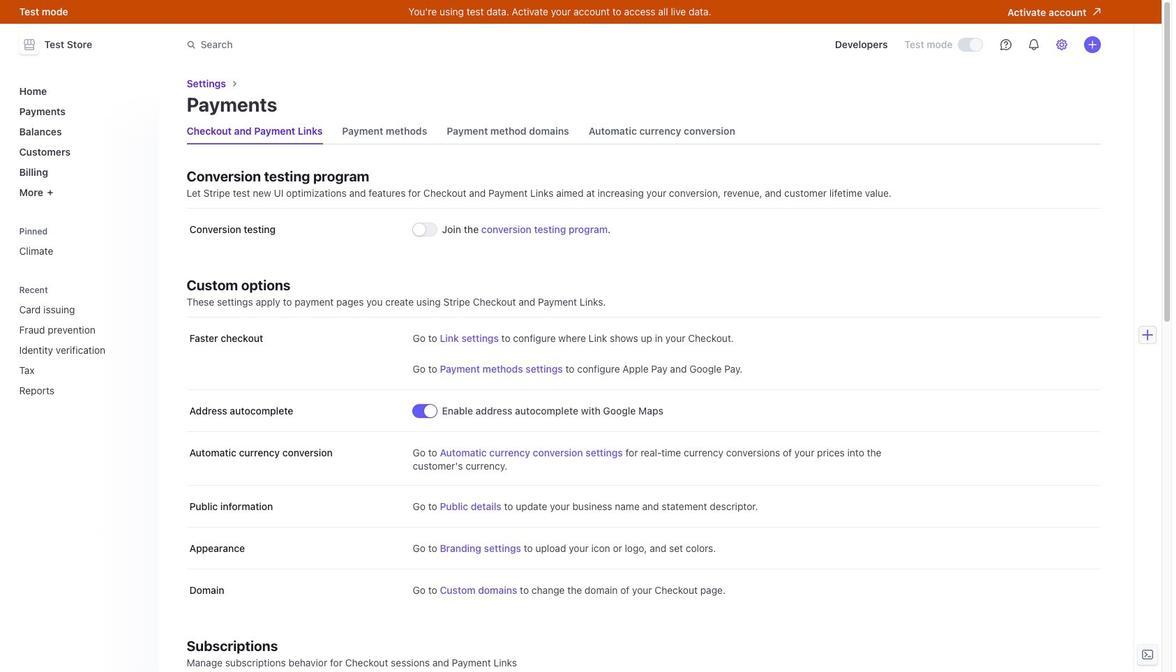 Task type: describe. For each thing, give the bounding box(es) containing it.
2 recent element from the top
[[14, 298, 150, 402]]

pinned element
[[14, 222, 150, 262]]

Search text field
[[178, 32, 572, 58]]

edit pins image
[[136, 227, 145, 236]]



Task type: locate. For each thing, give the bounding box(es) containing it.
recent element
[[14, 280, 150, 402], [14, 298, 150, 402]]

clear history image
[[136, 286, 145, 294]]

notifications image
[[1029, 39, 1040, 50]]

None search field
[[178, 32, 572, 58]]

Test mode checkbox
[[959, 38, 982, 51]]

tab list
[[187, 119, 1101, 144]]

settings image
[[1056, 39, 1068, 50]]

help image
[[1001, 39, 1012, 50]]

1 recent element from the top
[[14, 280, 150, 402]]

core navigation links element
[[14, 80, 150, 204]]



Task type: vqa. For each thing, say whether or not it's contained in the screenshot.
Help image
yes



